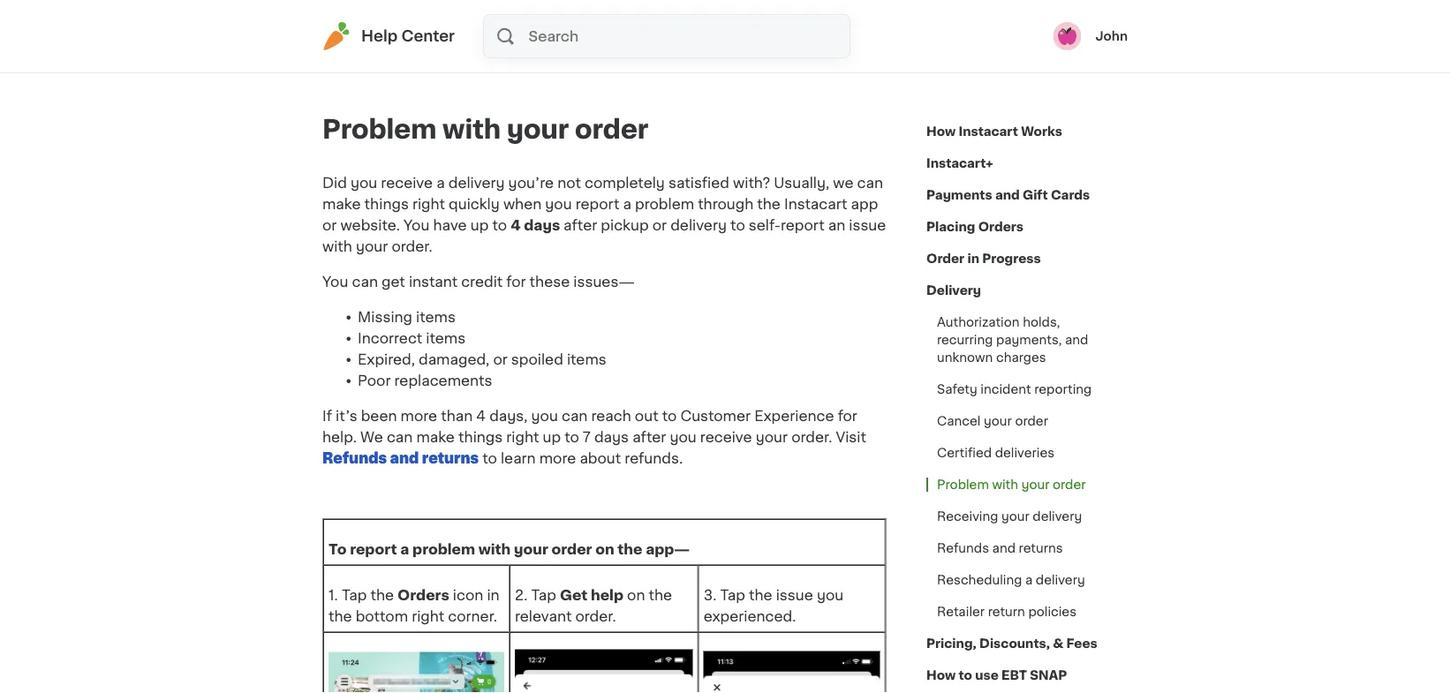 Task type: vqa. For each thing, say whether or not it's contained in the screenshot.
$ within the $ 4 89
no



Task type: locate. For each thing, give the bounding box(es) containing it.
0 horizontal spatial make
[[322, 197, 361, 211]]

or inside did you receive a delivery you're not completely satisfied with? usually, we can make things right quickly when you report a problem through the instacart app or website. you have up to
[[322, 218, 337, 232]]

0 horizontal spatial problem with your order
[[322, 117, 649, 142]]

0 vertical spatial report
[[576, 197, 620, 211]]

1 how from the top
[[927, 125, 956, 138]]

1 horizontal spatial up
[[543, 430, 561, 444]]

tap right 1.
[[342, 588, 367, 602]]

you
[[404, 218, 430, 232], [322, 275, 348, 289]]

1 vertical spatial order.
[[792, 430, 832, 444]]

help center link
[[322, 22, 455, 50]]

1 vertical spatial 4
[[476, 409, 486, 423]]

cancel your order link
[[927, 405, 1059, 437]]

corner.
[[448, 609, 497, 624]]

2 how from the top
[[927, 670, 956, 682]]

poor
[[358, 374, 391, 388]]

0 vertical spatial for
[[506, 275, 526, 289]]

issues—
[[574, 275, 635, 289]]

days down reach
[[594, 430, 629, 444]]

4 days
[[511, 218, 564, 232]]

can up app
[[857, 176, 883, 190]]

tap right "3."
[[720, 588, 745, 602]]

0 horizontal spatial or
[[322, 218, 337, 232]]

2 horizontal spatial report
[[781, 218, 825, 232]]

the down app—
[[649, 588, 672, 602]]

to down when
[[492, 218, 507, 232]]

4 down when
[[511, 218, 521, 232]]

out
[[635, 409, 659, 423]]

works
[[1021, 125, 1062, 138]]

delivery inside did you receive a delivery you're not completely satisfied with? usually, we can make things right quickly when you report a problem through the instacart app or website. you have up to
[[448, 176, 505, 190]]

with up icon
[[479, 542, 511, 556]]

your
[[507, 117, 569, 142], [356, 239, 388, 253], [984, 415, 1012, 427], [756, 430, 788, 444], [1022, 479, 1050, 491], [1002, 511, 1030, 523], [514, 542, 548, 556]]

instacart down usually,
[[784, 197, 847, 211]]

0 horizontal spatial tap
[[342, 588, 367, 602]]

0 vertical spatial problem
[[322, 117, 437, 142]]

1 horizontal spatial for
[[838, 409, 858, 423]]

1 horizontal spatial you
[[404, 218, 430, 232]]

0 horizontal spatial on
[[595, 542, 614, 556]]

for
[[506, 275, 526, 289], [838, 409, 858, 423]]

refunds and returns
[[937, 542, 1063, 555]]

with down website.
[[322, 239, 352, 253]]

delivery up policies
[[1036, 574, 1085, 586]]

0 vertical spatial receive
[[381, 176, 433, 190]]

1 horizontal spatial or
[[493, 352, 508, 367]]

order. down help
[[575, 609, 616, 624]]

you up refunds.
[[670, 430, 697, 444]]

how
[[927, 125, 956, 138], [927, 670, 956, 682]]

1 horizontal spatial instacart
[[959, 125, 1018, 138]]

retailer
[[937, 606, 985, 618]]

john link
[[1053, 22, 1128, 50]]

we
[[360, 430, 383, 444]]

you inside 3. tap the issue you experienced.
[[817, 588, 844, 602]]

1 vertical spatial days
[[594, 430, 629, 444]]

report left "an"
[[781, 218, 825, 232]]

report inside after pickup or delivery to self-report an issue with your order.
[[781, 218, 825, 232]]

tap inside 3. tap the issue you experienced.
[[720, 588, 745, 602]]

problem down satisfied
[[635, 197, 694, 211]]

2 tap from the left
[[531, 588, 556, 602]]

tap for 3.
[[720, 588, 745, 602]]

0 horizontal spatial for
[[506, 275, 526, 289]]

1 horizontal spatial after
[[633, 430, 666, 444]]

after down not
[[564, 218, 597, 232]]

get
[[560, 588, 588, 602]]

you left get
[[322, 275, 348, 289]]

charges
[[996, 352, 1046, 364]]

things down 'than'
[[458, 430, 503, 444]]

1 horizontal spatial in
[[968, 253, 980, 265]]

things up website.
[[364, 197, 409, 211]]

right up "have"
[[412, 197, 445, 211]]

retailer return policies
[[937, 606, 1077, 618]]

1 vertical spatial problem
[[937, 479, 989, 491]]

missing
[[358, 310, 413, 324]]

order in progress
[[927, 253, 1041, 265]]

and down receiving your delivery link
[[992, 542, 1016, 555]]

pricing,
[[927, 638, 977, 650]]

pickup
[[601, 218, 649, 232]]

and inside 'visit refunds and returns to learn more about refunds.'
[[390, 451, 419, 465]]

delivery link
[[927, 275, 981, 306]]

returns down 'than'
[[422, 451, 479, 465]]

order. inside on the relevant order.
[[575, 609, 616, 624]]

order inside 'link'
[[1015, 415, 1048, 427]]

safety incident reporting
[[937, 383, 1092, 396]]

on
[[595, 542, 614, 556], [627, 588, 645, 602]]

1 vertical spatial issue
[[776, 588, 813, 602]]

your down website.
[[356, 239, 388, 253]]

1 vertical spatial problem with your order
[[937, 479, 1086, 491]]

or left spoiled
[[493, 352, 508, 367]]

1 horizontal spatial more
[[539, 451, 576, 465]]

0 horizontal spatial after
[[564, 218, 597, 232]]

pricing, discounts, & fees
[[927, 638, 1098, 650]]

refunds and returns link down receiving your delivery
[[927, 533, 1074, 564]]

tap up relevant
[[531, 588, 556, 602]]

if
[[322, 409, 332, 423]]

1 vertical spatial returns
[[1019, 542, 1063, 555]]

0 vertical spatial refunds
[[322, 451, 387, 465]]

order. down experience on the bottom right of the page
[[792, 430, 832, 444]]

up inside did you receive a delivery you're not completely satisfied with? usually, we can make things right quickly when you report a problem through the instacart app or website. you have up to
[[471, 218, 489, 232]]

in inside icon in the bottom right corner.
[[487, 588, 500, 602]]

cards
[[1051, 189, 1090, 201]]

order.
[[392, 239, 432, 253], [792, 430, 832, 444], [575, 609, 616, 624]]

app—
[[646, 542, 690, 556]]

report right to
[[350, 542, 397, 556]]

more right the learn
[[539, 451, 576, 465]]

the up experienced.
[[749, 588, 773, 602]]

quickly
[[449, 197, 500, 211]]

things
[[364, 197, 409, 211], [458, 430, 503, 444]]

4
[[511, 218, 521, 232], [476, 409, 486, 423]]

0 horizontal spatial 4
[[476, 409, 486, 423]]

1 vertical spatial things
[[458, 430, 503, 444]]

app
[[851, 197, 878, 211]]

0 vertical spatial after
[[564, 218, 597, 232]]

problem
[[635, 197, 694, 211], [413, 542, 475, 556]]

with up quickly
[[443, 117, 501, 142]]

how for how instacart works
[[927, 125, 956, 138]]

delivery inside after pickup or delivery to self-report an issue with your order.
[[671, 218, 727, 232]]

expired,
[[358, 352, 415, 367]]

more left 'than'
[[401, 409, 437, 423]]

up left 7
[[543, 430, 561, 444]]

0 horizontal spatial up
[[471, 218, 489, 232]]

in
[[968, 253, 980, 265], [487, 588, 500, 602]]

in right order
[[968, 253, 980, 265]]

instacart image
[[322, 22, 351, 50]]

0 vertical spatial 4
[[511, 218, 521, 232]]

1 horizontal spatial on
[[627, 588, 645, 602]]

or
[[322, 218, 337, 232], [652, 218, 667, 232], [493, 352, 508, 367]]

to
[[492, 218, 507, 232], [731, 218, 745, 232], [662, 409, 677, 423], [565, 430, 579, 444], [482, 451, 497, 465], [959, 670, 972, 682]]

report up after pickup or delivery to self-report an issue with your order.
[[576, 197, 620, 211]]

0 horizontal spatial instacart
[[784, 197, 847, 211]]

3 tap from the left
[[720, 588, 745, 602]]

gift
[[1023, 189, 1048, 201]]

receive up website.
[[381, 176, 433, 190]]

0 horizontal spatial receive
[[381, 176, 433, 190]]

days inside if it's been more than 4 days, you can reach out to customer experience for help. we can make things right up to 7 days after you receive your order.
[[594, 430, 629, 444]]

for up visit
[[838, 409, 858, 423]]

up inside if it's been more than 4 days, you can reach out to customer experience for help. we can make things right up to 7 days after you receive your order.
[[543, 430, 561, 444]]

0 vertical spatial issue
[[849, 218, 886, 232]]

0 horizontal spatial more
[[401, 409, 437, 423]]

make down did
[[322, 197, 361, 211]]

order up deliveries
[[1015, 415, 1048, 427]]

0 vertical spatial in
[[968, 253, 980, 265]]

2 horizontal spatial tap
[[720, 588, 745, 602]]

1 horizontal spatial issue
[[849, 218, 886, 232]]

and inside 'authorization holds, recurring payments, and unknown charges'
[[1065, 334, 1089, 346]]

refunds down receiving
[[937, 542, 989, 555]]

right down 1. tap the orders on the bottom
[[412, 609, 444, 624]]

0 vertical spatial things
[[364, 197, 409, 211]]

you up 'problem chc app 3.jpeg' image
[[817, 588, 844, 602]]

1 vertical spatial report
[[781, 218, 825, 232]]

the
[[757, 197, 781, 211], [618, 542, 643, 556], [370, 588, 394, 602], [649, 588, 672, 602], [749, 588, 773, 602], [329, 609, 352, 624]]

7
[[583, 430, 591, 444]]

2 vertical spatial report
[[350, 542, 397, 556]]

and right payments,
[[1065, 334, 1089, 346]]

order. up get
[[392, 239, 432, 253]]

1 horizontal spatial refunds
[[937, 542, 989, 555]]

receive down customer at the bottom of the page
[[700, 430, 752, 444]]

1 vertical spatial on
[[627, 588, 645, 602]]

0 vertical spatial on
[[595, 542, 614, 556]]

1 horizontal spatial receive
[[700, 430, 752, 444]]

on inside on the relevant order.
[[627, 588, 645, 602]]

after
[[564, 218, 597, 232], [633, 430, 666, 444]]

receiving your delivery
[[937, 511, 1082, 523]]

1 horizontal spatial problem
[[635, 197, 694, 211]]

delivery up quickly
[[448, 176, 505, 190]]

to right out
[[662, 409, 677, 423]]

how to use ebt snap link
[[927, 660, 1067, 692]]

make inside did you receive a delivery you're not completely satisfied with? usually, we can make things right quickly when you report a problem through the instacart app or website. you have up to
[[322, 197, 361, 211]]

items down instant
[[416, 310, 456, 324]]

you
[[351, 176, 377, 190], [545, 197, 572, 211], [531, 409, 558, 423], [670, 430, 697, 444], [817, 588, 844, 602]]

in inside "link"
[[968, 253, 980, 265]]

1 horizontal spatial refunds and returns link
[[927, 533, 1074, 564]]

0 vertical spatial returns
[[422, 451, 479, 465]]

1 vertical spatial refunds and returns link
[[927, 533, 1074, 564]]

refunds and returns link down we
[[322, 451, 479, 465]]

issue down app
[[849, 218, 886, 232]]

1 vertical spatial instacart
[[784, 197, 847, 211]]

make down 'than'
[[416, 430, 455, 444]]

after inside if it's been more than 4 days, you can reach out to customer experience for help. we can make things right up to 7 days after you receive your order.
[[633, 430, 666, 444]]

use
[[975, 670, 999, 682]]

make
[[322, 197, 361, 211], [416, 430, 455, 444]]

delivery
[[448, 176, 505, 190], [671, 218, 727, 232], [1033, 511, 1082, 523], [1036, 574, 1085, 586]]

incorrect
[[358, 331, 422, 345]]

on up help
[[595, 542, 614, 556]]

0 vertical spatial right
[[412, 197, 445, 211]]

1 vertical spatial make
[[416, 430, 455, 444]]

0 horizontal spatial report
[[350, 542, 397, 556]]

0 vertical spatial up
[[471, 218, 489, 232]]

how for how to use ebt snap
[[927, 670, 956, 682]]

to
[[329, 542, 347, 556]]

1 vertical spatial more
[[539, 451, 576, 465]]

0 horizontal spatial days
[[524, 218, 560, 232]]

instacart up "instacart+" link
[[959, 125, 1018, 138]]

refunds
[[322, 451, 387, 465], [937, 542, 989, 555]]

after down out
[[633, 430, 666, 444]]

a up "have"
[[436, 176, 445, 190]]

0 horizontal spatial order.
[[392, 239, 432, 253]]

or left website.
[[322, 218, 337, 232]]

get
[[382, 275, 405, 289]]

1 vertical spatial refunds
[[937, 542, 989, 555]]

how up "instacart+" link
[[927, 125, 956, 138]]

how to use ebt snap
[[927, 670, 1067, 682]]

1 vertical spatial items
[[426, 331, 466, 345]]

0 horizontal spatial things
[[364, 197, 409, 211]]

and down been
[[390, 451, 419, 465]]

for left these on the top left
[[506, 275, 526, 289]]

and
[[995, 189, 1020, 201], [1065, 334, 1089, 346], [390, 451, 419, 465], [992, 542, 1016, 555]]

your inside if it's been more than 4 days, you can reach out to customer experience for help. we can make things right up to 7 days after you receive your order.
[[756, 430, 788, 444]]

issue inside after pickup or delivery to self-report an issue with your order.
[[849, 218, 886, 232]]

1 horizontal spatial order.
[[575, 609, 616, 624]]

problem chc app 3.jpeg image
[[704, 652, 880, 693]]

items up damaged,
[[426, 331, 466, 345]]

items right spoiled
[[567, 352, 607, 367]]

the inside did you receive a delivery you're not completely satisfied with? usually, we can make things right quickly when you report a problem through the instacart app or website. you have up to
[[757, 197, 781, 211]]

1 horizontal spatial things
[[458, 430, 503, 444]]

authorization
[[937, 316, 1020, 329]]

in for order
[[968, 253, 980, 265]]

0 horizontal spatial issue
[[776, 588, 813, 602]]

days down when
[[524, 218, 560, 232]]

problem up did
[[322, 117, 437, 142]]

0 horizontal spatial problem
[[413, 542, 475, 556]]

to inside after pickup or delivery to self-report an issue with your order.
[[731, 218, 745, 232]]

a up the retailer return policies link
[[1025, 574, 1033, 586]]

reach
[[591, 409, 631, 423]]

0 vertical spatial refunds and returns link
[[322, 451, 479, 465]]

0 horizontal spatial in
[[487, 588, 500, 602]]

on right help
[[627, 588, 645, 602]]

the up bottom in the left of the page
[[370, 588, 394, 602]]

up
[[471, 218, 489, 232], [543, 430, 561, 444]]

issue up experienced.
[[776, 588, 813, 602]]

orders left icon
[[398, 588, 449, 602]]

2 horizontal spatial or
[[652, 218, 667, 232]]

tap for 1.
[[342, 588, 367, 602]]

0 horizontal spatial returns
[[422, 451, 479, 465]]

if it's been more than 4 days, you can reach out to customer experience for help. we can make things right up to 7 days after you receive your order.
[[322, 409, 858, 444]]

right
[[412, 197, 445, 211], [506, 430, 539, 444], [412, 609, 444, 624]]

&
[[1053, 638, 1064, 650]]

receive inside did you receive a delivery you're not completely satisfied with? usually, we can make things right quickly when you report a problem through the instacart app or website. you have up to
[[381, 176, 433, 190]]

not
[[557, 176, 581, 190]]

your up certified deliveries
[[984, 415, 1012, 427]]

1 vertical spatial up
[[543, 430, 561, 444]]

in right icon
[[487, 588, 500, 602]]

for inside if it's been more than 4 days, you can reach out to customer experience for help. we can make things right up to 7 days after you receive your order.
[[838, 409, 858, 423]]

delivery down through
[[671, 218, 727, 232]]

1 tap from the left
[[342, 588, 367, 602]]

1 vertical spatial how
[[927, 670, 956, 682]]

your down deliveries
[[1022, 479, 1050, 491]]

problem with your order link
[[927, 469, 1097, 501]]

1 vertical spatial problem
[[413, 542, 475, 556]]

to inside 'visit refunds and returns to learn more about refunds.'
[[482, 451, 497, 465]]

1. tap the orders
[[329, 588, 449, 602]]

2.
[[515, 588, 528, 602]]

0 vertical spatial more
[[401, 409, 437, 423]]

1 horizontal spatial make
[[416, 430, 455, 444]]

1 horizontal spatial tap
[[531, 588, 556, 602]]

visit
[[836, 430, 866, 444]]

problem with your order up you're
[[322, 117, 649, 142]]

0 horizontal spatial refunds
[[322, 451, 387, 465]]

0 vertical spatial you
[[404, 218, 430, 232]]

or inside after pickup or delivery to self-report an issue with your order.
[[652, 218, 667, 232]]

your down experience on the bottom right of the page
[[756, 430, 788, 444]]

up down quickly
[[471, 218, 489, 232]]

1 vertical spatial in
[[487, 588, 500, 602]]

bottom
[[356, 609, 408, 624]]

to left the learn
[[482, 451, 497, 465]]

returns up rescheduling a delivery
[[1019, 542, 1063, 555]]

after inside after pickup or delivery to self-report an issue with your order.
[[564, 218, 597, 232]]

0 vertical spatial orders
[[978, 221, 1024, 233]]

how down pricing, at the right bottom of the page
[[927, 670, 956, 682]]

orders down 'payments and gift cards'
[[978, 221, 1024, 233]]

0 vertical spatial order.
[[392, 239, 432, 253]]

receive inside if it's been more than 4 days, you can reach out to customer experience for help. we can make things right up to 7 days after you receive your order.
[[700, 430, 752, 444]]

0 vertical spatial how
[[927, 125, 956, 138]]

problem down certified
[[937, 479, 989, 491]]

1 horizontal spatial problem
[[937, 479, 989, 491]]

to down through
[[731, 218, 745, 232]]

0 vertical spatial instacart
[[959, 125, 1018, 138]]

1 vertical spatial you
[[322, 275, 348, 289]]

the down 1.
[[329, 609, 352, 624]]

1 horizontal spatial report
[[576, 197, 620, 211]]

2 vertical spatial order.
[[575, 609, 616, 624]]

instacart+ link
[[927, 148, 993, 179]]

1 vertical spatial right
[[506, 430, 539, 444]]

credit
[[461, 275, 503, 289]]

right up the learn
[[506, 430, 539, 444]]

or right the pickup
[[652, 218, 667, 232]]

in for icon
[[487, 588, 500, 602]]

0 vertical spatial make
[[322, 197, 361, 211]]



Task type: describe. For each thing, give the bounding box(es) containing it.
replacements
[[394, 374, 492, 388]]

learn
[[501, 451, 536, 465]]

3.
[[704, 588, 717, 602]]

order in progress link
[[927, 243, 1041, 275]]

returns inside 'visit refunds and returns to learn more about refunds.'
[[422, 451, 479, 465]]

Search search field
[[527, 15, 850, 57]]

0 vertical spatial problem with your order
[[322, 117, 649, 142]]

order up completely
[[575, 117, 649, 142]]

your down problem with your order link
[[1002, 511, 1030, 523]]

you can get instant credit for these issues—
[[322, 275, 635, 289]]

or inside missing items incorrect items expired, damaged, or spoiled items poor replacements
[[493, 352, 508, 367]]

tap for 2.
[[531, 588, 556, 602]]

to left use
[[959, 670, 972, 682]]

relevant
[[515, 609, 572, 624]]

right inside if it's been more than 4 days, you can reach out to customer experience for help. we can make things right up to 7 days after you receive your order.
[[506, 430, 539, 444]]

safety
[[937, 383, 978, 396]]

delivery
[[927, 284, 981, 297]]

can left get
[[352, 275, 378, 289]]

placing
[[927, 221, 975, 233]]

return
[[988, 606, 1025, 618]]

certified
[[937, 447, 992, 459]]

2. tap get help
[[515, 588, 624, 602]]

fees
[[1067, 638, 1098, 650]]

rescheduling
[[937, 574, 1022, 586]]

policies
[[1028, 606, 1077, 618]]

did you receive a delivery you're not completely satisfied with? usually, we can make things right quickly when you report a problem through the instacart app or website. you have up to
[[322, 176, 883, 232]]

help.
[[322, 430, 357, 444]]

snap
[[1030, 670, 1067, 682]]

0 vertical spatial items
[[416, 310, 456, 324]]

to left 7
[[565, 430, 579, 444]]

and left gift
[[995, 189, 1020, 201]]

cancel
[[937, 415, 981, 427]]

0 horizontal spatial refunds and returns link
[[322, 451, 479, 465]]

to report a problem with your order on the app—
[[329, 542, 690, 556]]

spoiled
[[511, 352, 563, 367]]

your up 2. at the bottom of page
[[514, 542, 548, 556]]

1 horizontal spatial 4
[[511, 218, 521, 232]]

payments and gift cards link
[[927, 179, 1090, 211]]

retailer return policies link
[[927, 596, 1087, 628]]

a up the pickup
[[623, 197, 631, 211]]

payments
[[927, 189, 992, 201]]

damaged,
[[419, 352, 490, 367]]

4 inside if it's been more than 4 days, you can reach out to customer experience for help. we can make things right up to 7 days after you receive your order.
[[476, 409, 486, 423]]

visit refunds and returns to learn more about refunds.
[[322, 430, 866, 465]]

more inside 'visit refunds and returns to learn more about refunds.'
[[539, 451, 576, 465]]

experience
[[754, 409, 834, 423]]

you right days,
[[531, 409, 558, 423]]

been
[[361, 409, 397, 423]]

0 horizontal spatial problem
[[322, 117, 437, 142]]

make inside if it's been more than 4 days, you can reach out to customer experience for help. we can make things right up to 7 days after you receive your order.
[[416, 430, 455, 444]]

cancel your order
[[937, 415, 1048, 427]]

with inside after pickup or delivery to self-report an issue with your order.
[[322, 239, 352, 253]]

missing items incorrect items expired, damaged, or spoiled items poor replacements
[[358, 310, 607, 388]]

pricing, discounts, & fees link
[[927, 628, 1098, 660]]

you right did
[[351, 176, 377, 190]]

payments and gift cards
[[927, 189, 1090, 201]]

safety incident reporting link
[[927, 374, 1103, 405]]

help
[[591, 588, 624, 602]]

have
[[433, 218, 467, 232]]

order down deliveries
[[1053, 479, 1086, 491]]

progress
[[982, 253, 1041, 265]]

order. inside if it's been more than 4 days, you can reach out to customer experience for help. we can make things right up to 7 days after you receive your order.
[[792, 430, 832, 444]]

customer
[[680, 409, 751, 423]]

with?
[[733, 176, 770, 190]]

experienced.
[[704, 609, 796, 624]]

get_help.png image
[[515, 650, 693, 693]]

icon in the bottom right corner.
[[329, 588, 501, 624]]

order. inside after pickup or delivery to self-report an issue with your order.
[[392, 239, 432, 253]]

can up 7
[[562, 409, 588, 423]]

issue inside 3. tap the issue you experienced.
[[776, 588, 813, 602]]

you inside did you receive a delivery you're not completely satisfied with? usually, we can make things right quickly when you report a problem through the instacart app or website. you have up to
[[404, 218, 430, 232]]

the inside 3. tap the issue you experienced.
[[749, 588, 773, 602]]

incident
[[981, 383, 1031, 396]]

refunds inside 'visit refunds and returns to learn more about refunds.'
[[322, 451, 387, 465]]

1.
[[329, 588, 338, 602]]

order up get at the bottom left
[[552, 542, 592, 556]]

an
[[828, 218, 845, 232]]

instacart inside did you receive a delivery you're not completely satisfied with? usually, we can make things right quickly when you report a problem through the instacart app or website. you have up to
[[784, 197, 847, 211]]

completely
[[585, 176, 665, 190]]

the inside on the relevant order.
[[649, 588, 672, 602]]

problem inside did you receive a delivery you're not completely satisfied with? usually, we can make things right quickly when you report a problem through the instacart app or website. you have up to
[[635, 197, 694, 211]]

days,
[[489, 409, 528, 423]]

1 horizontal spatial returns
[[1019, 542, 1063, 555]]

your inside 'link'
[[984, 415, 1012, 427]]

about
[[580, 451, 621, 465]]

how instacart works
[[927, 125, 1062, 138]]

your up you're
[[507, 117, 569, 142]]

receiving
[[937, 511, 998, 523]]

0 vertical spatial days
[[524, 218, 560, 232]]

orders inside placing orders link
[[978, 221, 1024, 233]]

1 horizontal spatial problem with your order
[[937, 479, 1086, 491]]

0 horizontal spatial orders
[[398, 588, 449, 602]]

the inside icon in the bottom right corner.
[[329, 609, 352, 624]]

certified deliveries link
[[927, 437, 1065, 469]]

problem_chc app 1.png image
[[329, 652, 504, 693]]

user avatar image
[[1053, 22, 1082, 50]]

a up 1. tap the orders on the bottom
[[400, 542, 409, 556]]

satisfied
[[669, 176, 730, 190]]

0 horizontal spatial you
[[322, 275, 348, 289]]

holds,
[[1023, 316, 1060, 329]]

delivery down problem with your order link
[[1033, 511, 1082, 523]]

receiving your delivery link
[[927, 501, 1093, 533]]

more inside if it's been more than 4 days, you can reach out to customer experience for help. we can make things right up to 7 days after you receive your order.
[[401, 409, 437, 423]]

right inside icon in the bottom right corner.
[[412, 609, 444, 624]]

when
[[503, 197, 542, 211]]

ebt
[[1002, 670, 1027, 682]]

authorization holds, recurring payments, and unknown charges link
[[927, 306, 1128, 374]]

through
[[698, 197, 754, 211]]

can inside did you receive a delivery you're not completely satisfied with? usually, we can make things right quickly when you report a problem through the instacart app or website. you have up to
[[857, 176, 883, 190]]

instant
[[409, 275, 458, 289]]

the left app—
[[618, 542, 643, 556]]

to inside did you receive a delivery you're not completely satisfied with? usually, we can make things right quickly when you report a problem through the instacart app or website. you have up to
[[492, 218, 507, 232]]

things inside did you receive a delivery you're not completely satisfied with? usually, we can make things right quickly when you report a problem through the instacart app or website. you have up to
[[364, 197, 409, 211]]

things inside if it's been more than 4 days, you can reach out to customer experience for help. we can make things right up to 7 days after you receive your order.
[[458, 430, 503, 444]]

2 vertical spatial items
[[567, 352, 607, 367]]

recurring
[[937, 334, 993, 346]]

deliveries
[[995, 447, 1055, 459]]

can right we
[[387, 430, 413, 444]]

help center
[[361, 29, 455, 44]]

order
[[927, 253, 965, 265]]

placing orders
[[927, 221, 1024, 233]]

report inside did you receive a delivery you're not completely satisfied with? usually, we can make things right quickly when you report a problem through the instacart app or website. you have up to
[[576, 197, 620, 211]]

with up receiving your delivery
[[992, 479, 1018, 491]]

right inside did you receive a delivery you're not completely satisfied with? usually, we can make things right quickly when you report a problem through the instacart app or website. you have up to
[[412, 197, 445, 211]]

help
[[361, 29, 398, 44]]

payments,
[[996, 334, 1062, 346]]

usually,
[[774, 176, 830, 190]]

reporting
[[1034, 383, 1092, 396]]

refunds.
[[625, 451, 683, 465]]

discounts,
[[980, 638, 1050, 650]]

we
[[833, 176, 854, 190]]

your inside after pickup or delivery to self-report an issue with your order.
[[356, 239, 388, 253]]

placing orders link
[[927, 211, 1024, 243]]

you down not
[[545, 197, 572, 211]]

unknown
[[937, 352, 993, 364]]



